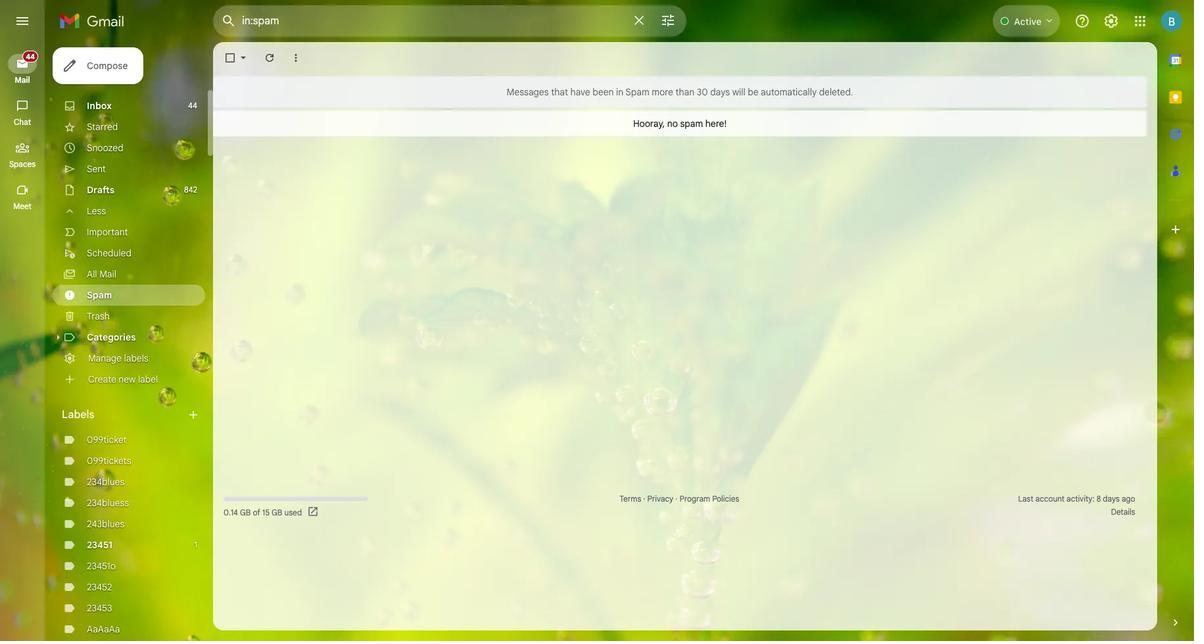 Task type: vqa. For each thing, say whether or not it's contained in the screenshot.
the food
no



Task type: describe. For each thing, give the bounding box(es) containing it.
30
[[697, 86, 708, 98]]

gmail image
[[59, 8, 131, 34]]

label
[[138, 374, 158, 385]]

starred link
[[87, 121, 118, 133]]

44 link
[[8, 51, 38, 74]]

trash
[[87, 310, 110, 322]]

deleted.
[[819, 86, 853, 98]]

1 · from the left
[[643, 494, 645, 504]]

scheduled
[[87, 247, 132, 259]]

in
[[616, 86, 624, 98]]

drafts link
[[87, 184, 115, 196]]

terms
[[620, 494, 641, 504]]

settings image
[[1104, 13, 1119, 29]]

1 horizontal spatial mail
[[99, 268, 116, 280]]

compose button
[[53, 47, 144, 84]]

that
[[551, 86, 568, 98]]

manage labels link
[[88, 353, 148, 364]]

all
[[87, 268, 97, 280]]

main content containing messages that have been in spam more than 30 days will be automatically deleted.
[[213, 76, 1147, 137]]

terms · privacy · program policies
[[620, 494, 740, 504]]

manage
[[88, 353, 122, 364]]

15
[[262, 507, 270, 517]]

refresh image
[[263, 51, 276, 64]]

chat
[[14, 117, 31, 127]]

23453 link
[[87, 602, 112, 614]]

23451
[[87, 539, 112, 551]]

labels
[[62, 408, 94, 422]]

099ticket
[[87, 434, 127, 446]]

create new label
[[88, 374, 158, 385]]

sent link
[[87, 163, 106, 175]]

0.14 gb of 15 gb used
[[224, 507, 302, 517]]

099ticket link
[[87, 434, 127, 446]]

less
[[87, 205, 106, 217]]

terms link
[[620, 494, 641, 504]]

privacy
[[648, 494, 674, 504]]

manage labels
[[88, 353, 148, 364]]

23451 link
[[87, 539, 112, 551]]

23452
[[87, 581, 112, 593]]

234bluess
[[87, 497, 129, 509]]

more image
[[289, 51, 303, 64]]

account
[[1036, 494, 1065, 504]]

footer containing terms
[[213, 493, 1147, 519]]

drafts
[[87, 184, 115, 196]]

used
[[284, 507, 302, 517]]

more
[[652, 86, 673, 98]]

23452 link
[[87, 581, 112, 593]]

labels
[[124, 353, 148, 364]]

spaces
[[9, 159, 36, 169]]

spam link
[[87, 289, 112, 301]]

messages that have been in spam more than 30 days will be automatically deleted.
[[507, 86, 853, 98]]

search in mail image
[[217, 9, 241, 33]]

categories link
[[87, 331, 136, 343]]

Search in mail search field
[[213, 5, 687, 37]]

follow link to manage storage image
[[307, 506, 320, 519]]

details
[[1111, 507, 1136, 517]]

support image
[[1075, 13, 1090, 29]]

23453
[[87, 602, 112, 614]]

of
[[253, 507, 260, 517]]

last
[[1018, 494, 1034, 504]]

here!
[[706, 117, 727, 129]]

0.14
[[224, 507, 238, 517]]

inbox
[[87, 100, 112, 112]]

all mail
[[87, 268, 116, 280]]

create
[[88, 374, 116, 385]]

spam
[[680, 117, 703, 129]]

aaaaaa
[[87, 624, 120, 635]]

policies
[[712, 494, 740, 504]]

sent
[[87, 163, 106, 175]]

hooray,
[[633, 117, 665, 129]]

243blues link
[[87, 518, 124, 530]]

inbox link
[[87, 100, 112, 112]]

than
[[676, 86, 695, 98]]

234blues
[[87, 476, 124, 488]]

meet heading
[[0, 201, 45, 212]]

099tickets
[[87, 455, 131, 467]]

activity:
[[1067, 494, 1095, 504]]

23451o
[[87, 560, 116, 572]]

details link
[[1111, 507, 1136, 517]]

234blues link
[[87, 476, 124, 488]]



Task type: locate. For each thing, give the bounding box(es) containing it.
last account activity: 8 days ago details
[[1018, 494, 1136, 517]]

099tickets link
[[87, 455, 131, 467]]

navigation
[[0, 42, 46, 641]]

tab list
[[1158, 42, 1194, 594]]

842
[[184, 185, 197, 195]]

footer
[[213, 493, 1147, 519]]

navigation containing mail
[[0, 42, 46, 641]]

trash link
[[87, 310, 110, 322]]

important link
[[87, 226, 128, 238]]

create new label link
[[88, 374, 158, 385]]

days inside last account activity: 8 days ago details
[[1103, 494, 1120, 504]]

8
[[1097, 494, 1101, 504]]

1 horizontal spatial spam
[[626, 86, 650, 98]]

1 horizontal spatial 44
[[188, 101, 197, 110]]

0 horizontal spatial 44
[[26, 52, 35, 61]]

be
[[748, 86, 759, 98]]

meet
[[13, 201, 31, 211]]

1 vertical spatial days
[[1103, 494, 1120, 504]]

spam up trash link
[[87, 289, 112, 301]]

0 horizontal spatial days
[[710, 86, 730, 98]]

program policies link
[[680, 494, 740, 504]]

compose
[[87, 60, 128, 72]]

less button
[[53, 201, 205, 222]]

spam right in
[[626, 86, 650, 98]]

messages
[[507, 86, 549, 98]]

scheduled link
[[87, 247, 132, 259]]

mail inside heading
[[15, 75, 30, 85]]

clear search image
[[626, 7, 652, 34]]

starred
[[87, 121, 118, 133]]

mail heading
[[0, 75, 45, 86]]

1 vertical spatial 44
[[188, 101, 197, 110]]

1 vertical spatial spam
[[87, 289, 112, 301]]

spam inside main content
[[626, 86, 650, 98]]

snoozed
[[87, 142, 123, 154]]

all mail link
[[87, 268, 116, 280]]

gb right 15
[[272, 507, 282, 517]]

1 horizontal spatial days
[[1103, 494, 1120, 504]]

234bluess link
[[87, 497, 129, 509]]

been
[[593, 86, 614, 98]]

·
[[643, 494, 645, 504], [676, 494, 678, 504]]

new
[[119, 374, 136, 385]]

1 horizontal spatial ·
[[676, 494, 678, 504]]

main content
[[213, 76, 1147, 137]]

spam
[[626, 86, 650, 98], [87, 289, 112, 301]]

mail down 44 link
[[15, 75, 30, 85]]

· right privacy
[[676, 494, 678, 504]]

0 horizontal spatial ·
[[643, 494, 645, 504]]

1 gb from the left
[[240, 507, 251, 517]]

0 vertical spatial 44
[[26, 52, 35, 61]]

gb left of
[[240, 507, 251, 517]]

0 vertical spatial days
[[710, 86, 730, 98]]

spaces heading
[[0, 159, 45, 170]]

chat heading
[[0, 117, 45, 128]]

1 horizontal spatial gb
[[272, 507, 282, 517]]

hooray, no spam here!
[[633, 117, 727, 129]]

ago
[[1122, 494, 1136, 504]]

None checkbox
[[224, 51, 237, 64]]

have
[[571, 86, 590, 98]]

gb
[[240, 507, 251, 517], [272, 507, 282, 517]]

main menu image
[[14, 13, 30, 29]]

Search in mail text field
[[242, 14, 624, 28]]

labels heading
[[62, 408, 187, 422]]

will
[[732, 86, 746, 98]]

snoozed link
[[87, 142, 123, 154]]

categories
[[87, 331, 136, 343]]

44
[[26, 52, 35, 61], [188, 101, 197, 110]]

0 vertical spatial spam
[[626, 86, 650, 98]]

2 gb from the left
[[272, 507, 282, 517]]

1
[[194, 540, 197, 550]]

days
[[710, 86, 730, 98], [1103, 494, 1120, 504]]

privacy link
[[648, 494, 674, 504]]

important
[[87, 226, 128, 238]]

243blues
[[87, 518, 124, 530]]

days right 8
[[1103, 494, 1120, 504]]

0 horizontal spatial gb
[[240, 507, 251, 517]]

automatically
[[761, 86, 817, 98]]

0 horizontal spatial spam
[[87, 289, 112, 301]]

days inside main content
[[710, 86, 730, 98]]

2 · from the left
[[676, 494, 678, 504]]

no
[[667, 117, 678, 129]]

aaaaaa link
[[87, 624, 120, 635]]

days right 30
[[710, 86, 730, 98]]

· right terms link
[[643, 494, 645, 504]]

0 vertical spatial mail
[[15, 75, 30, 85]]

1 vertical spatial mail
[[99, 268, 116, 280]]

23451o link
[[87, 560, 116, 572]]

mail right all
[[99, 268, 116, 280]]

program
[[680, 494, 710, 504]]

advanced search options image
[[655, 7, 681, 34]]

0 horizontal spatial mail
[[15, 75, 30, 85]]

mail
[[15, 75, 30, 85], [99, 268, 116, 280]]



